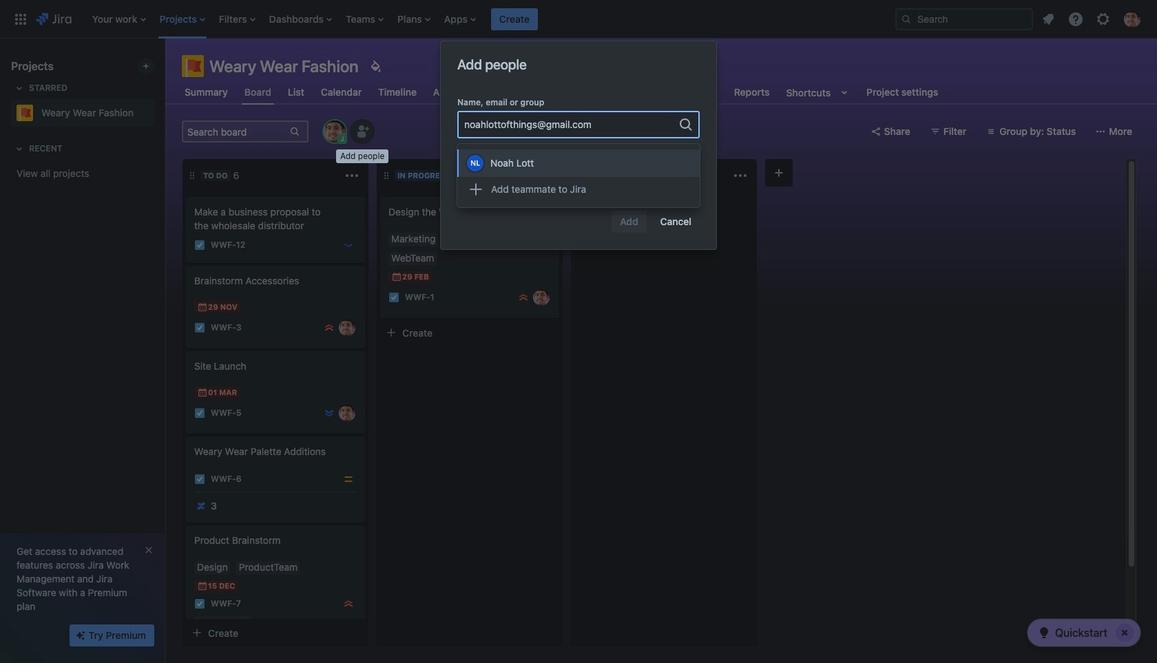 Task type: locate. For each thing, give the bounding box(es) containing it.
due date: 15 december 2023 image
[[197, 581, 208, 592], [197, 581, 208, 592]]

4 list item from the left
[[265, 0, 336, 38]]

collapse recent projects image
[[11, 141, 28, 157]]

list
[[85, 0, 885, 38], [1037, 7, 1150, 31]]

0 horizontal spatial james peterson image
[[339, 320, 356, 336]]

None search field
[[896, 8, 1034, 30]]

1 horizontal spatial highest image
[[518, 292, 529, 303]]

due date: 29 february 2024 image
[[391, 272, 403, 283], [391, 272, 403, 283]]

due date: 29 november 2023 image
[[197, 302, 208, 313]]

james peterson image
[[533, 289, 550, 306], [339, 320, 356, 336]]

8 list item from the left
[[491, 0, 538, 38]]

2 list item from the left
[[155, 0, 209, 38]]

banner
[[0, 0, 1158, 39]]

primary element
[[8, 0, 885, 38]]

highest image
[[518, 292, 529, 303], [343, 599, 354, 610]]

0 vertical spatial highest image
[[518, 292, 529, 303]]

3 task image from the top
[[194, 408, 205, 419]]

due date: 29 november 2023 image
[[197, 302, 208, 313]]

1 vertical spatial task image
[[194, 599, 205, 610]]

Search board text field
[[183, 122, 288, 141]]

1 horizontal spatial james peterson image
[[533, 289, 550, 306]]

6 list item from the left
[[394, 0, 435, 38]]

show subtasks image
[[228, 618, 245, 635]]

list item
[[88, 0, 150, 38], [155, 0, 209, 38], [215, 0, 260, 38], [265, 0, 336, 38], [342, 0, 388, 38], [394, 0, 435, 38], [440, 0, 480, 38], [491, 0, 538, 38]]

None text field
[[465, 118, 591, 132]]

tab list
[[174, 80, 950, 105]]

1 vertical spatial highest image
[[343, 599, 354, 610]]

task image
[[389, 292, 400, 303], [194, 599, 205, 610]]

due date: 01 march 2024 image
[[197, 387, 208, 398], [197, 387, 208, 398]]

medium image
[[343, 474, 354, 485]]

dialog
[[441, 41, 717, 250]]

Search field
[[896, 8, 1034, 30]]

0 horizontal spatial highest image
[[343, 599, 354, 610]]

dismiss quickstart image
[[1114, 622, 1137, 644]]

task image
[[194, 240, 205, 251], [194, 323, 205, 334], [194, 408, 205, 419], [194, 474, 205, 485]]

tooltip
[[336, 150, 389, 163]]

jira image
[[36, 11, 72, 27], [36, 11, 72, 27]]

0 vertical spatial task image
[[389, 292, 400, 303]]



Task type: describe. For each thing, give the bounding box(es) containing it.
lowest image
[[324, 408, 335, 419]]

1 vertical spatial james peterson image
[[339, 320, 356, 336]]

low image
[[343, 240, 354, 251]]

search image
[[902, 13, 913, 24]]

0 horizontal spatial task image
[[194, 599, 205, 610]]

1 horizontal spatial list
[[1037, 7, 1150, 31]]

add people image
[[354, 123, 371, 140]]

create column image
[[771, 165, 788, 181]]

1 horizontal spatial task image
[[389, 292, 400, 303]]

5 list item from the left
[[342, 0, 388, 38]]

0 vertical spatial james peterson image
[[533, 289, 550, 306]]

close premium upgrade banner image
[[143, 545, 154, 556]]

highest image
[[324, 323, 335, 334]]

0 horizontal spatial list
[[85, 0, 885, 38]]

1 list item from the left
[[88, 0, 150, 38]]

check image
[[1037, 625, 1053, 642]]

4 task image from the top
[[194, 474, 205, 485]]

collapse starred projects image
[[11, 80, 28, 96]]

1 task image from the top
[[194, 240, 205, 251]]

3 list item from the left
[[215, 0, 260, 38]]

james peterson image
[[339, 405, 356, 422]]

7 list item from the left
[[440, 0, 480, 38]]

2 task image from the top
[[194, 323, 205, 334]]



Task type: vqa. For each thing, say whether or not it's contained in the screenshot.
collapse recent projects Image
yes



